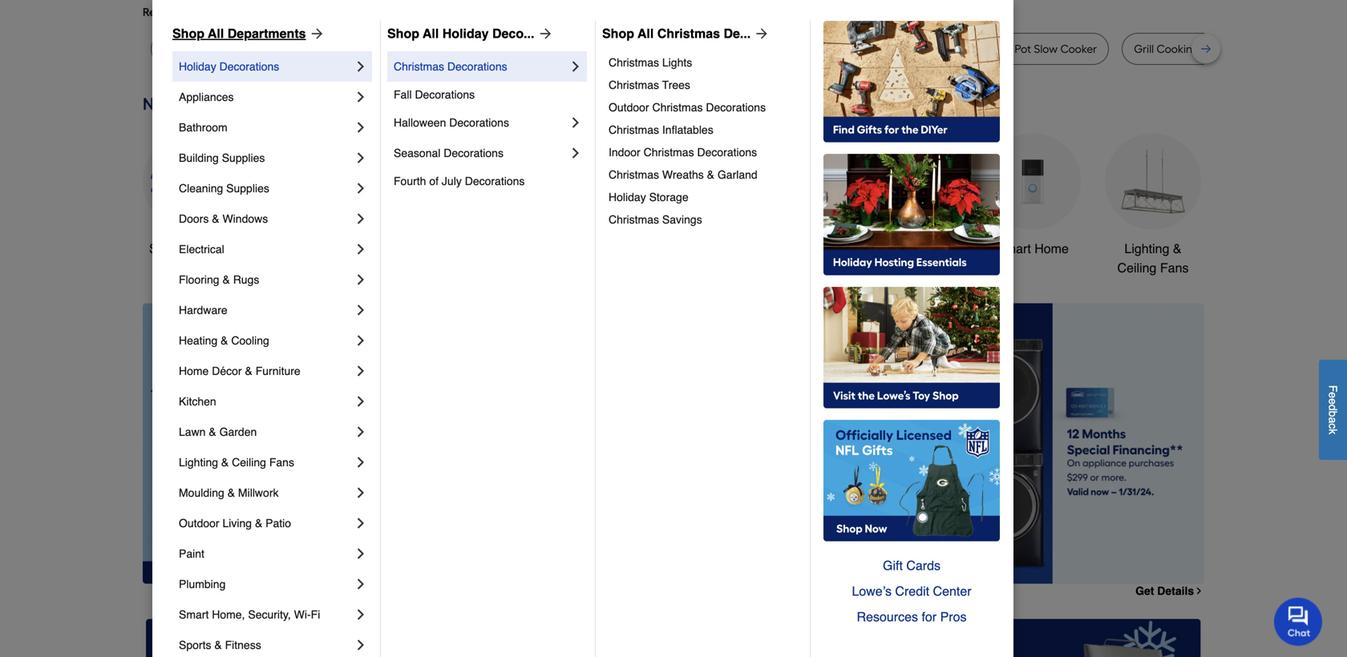 Task type: vqa. For each thing, say whether or not it's contained in the screenshot.
Officially Licensed N F L Gifts. Shop Now. image
yes



Task type: describe. For each thing, give the bounding box(es) containing it.
moulding & millwork
[[179, 487, 279, 500]]

decorations down seasonal decorations link
[[465, 175, 525, 188]]

slow cooker
[[163, 42, 226, 56]]

fall decorations
[[394, 88, 475, 101]]

arrow right image for shop all christmas de...
[[751, 26, 770, 42]]

chevron right image for electrical
[[353, 241, 369, 258]]

doors
[[179, 213, 209, 225]]

get
[[1136, 585, 1155, 598]]

fourth
[[394, 175, 426, 188]]

pot for crock pot cooking pot
[[773, 42, 790, 56]]

savings
[[663, 213, 703, 226]]

millwork
[[238, 487, 279, 500]]

inflatables
[[663, 124, 714, 136]]

arrow right image for shop all departments
[[306, 26, 325, 42]]

shop for shop all holiday deco...
[[388, 26, 420, 41]]

christmas for christmas trees
[[609, 79, 660, 91]]

living
[[223, 517, 252, 530]]

chevron right image for bathroom
[[353, 120, 369, 136]]

visit the lowe's toy shop. image
[[824, 287, 1000, 409]]

smart home
[[997, 241, 1069, 256]]

get details
[[1136, 585, 1195, 598]]

microwave countertop
[[480, 42, 597, 56]]

supplies for building supplies
[[222, 152, 265, 164]]

1 cooking from the left
[[792, 42, 835, 56]]

gift cards link
[[824, 554, 1000, 579]]

resources for pros
[[857, 610, 967, 625]]

christmas lights link
[[609, 51, 799, 74]]

christmas trees
[[609, 79, 691, 91]]

instant pot
[[891, 42, 946, 56]]

supplies for cleaning supplies
[[226, 182, 269, 195]]

1 vertical spatial lighting & ceiling fans link
[[179, 448, 353, 478]]

shop all departments
[[172, 26, 306, 41]]

christmas decorations link
[[394, 51, 568, 82]]

christmas for christmas inflatables
[[609, 124, 660, 136]]

crock pot
[[263, 42, 312, 56]]

center
[[934, 584, 972, 599]]

pros
[[941, 610, 967, 625]]

holiday storage
[[609, 191, 689, 204]]

smart home, security, wi-fi link
[[179, 600, 353, 631]]

b
[[1327, 411, 1340, 418]]

shop all deals link
[[143, 134, 239, 259]]

a
[[1327, 418, 1340, 424]]

crock pot cooking pot
[[741, 42, 855, 56]]

chevron right image for hardware
[[353, 302, 369, 319]]

security,
[[248, 609, 291, 622]]

flooring & rugs link
[[179, 265, 353, 295]]

kitchen link
[[179, 387, 353, 417]]

up to 35 percent off select small appliances. image
[[507, 620, 841, 658]]

k
[[1327, 429, 1340, 435]]

moulding & millwork link
[[179, 478, 353, 509]]

all for deals
[[182, 241, 196, 256]]

chevron right image for doors & windows
[[353, 211, 369, 227]]

hardware link
[[179, 295, 353, 326]]

deco...
[[493, 26, 535, 41]]

shop all holiday deco...
[[388, 26, 535, 41]]

lowe's credit center link
[[824, 579, 1000, 605]]

chevron right image for heating & cooling
[[353, 333, 369, 349]]

recommended
[[143, 5, 220, 19]]

furniture
[[256, 365, 301, 378]]

chevron right image inside get details link
[[1195, 586, 1205, 597]]

arrow right image for shop all holiday deco...
[[535, 26, 554, 42]]

christmas for christmas wreaths & garland
[[609, 168, 660, 181]]

2 cooking from the left
[[1157, 42, 1200, 56]]

scroll to item #2 image
[[776, 555, 815, 562]]

lawn & garden link
[[179, 417, 353, 448]]

outdoor for outdoor christmas decorations
[[609, 101, 650, 114]]

shop all deals
[[149, 241, 233, 256]]

chevron right image for flooring
[[353, 272, 369, 288]]

decorations inside "link"
[[698, 146, 758, 159]]

of
[[430, 175, 439, 188]]

christmas for christmas lights
[[609, 56, 660, 69]]

lowe's
[[852, 584, 892, 599]]

decorations down christmas trees link
[[706, 101, 766, 114]]

find gifts for the diyer. image
[[824, 21, 1000, 143]]

appliances link
[[179, 82, 353, 112]]

all for departments
[[208, 26, 224, 41]]

decorations down fall decorations link
[[450, 116, 509, 129]]

chevron right image for holiday decorations
[[353, 59, 369, 75]]

hardware
[[179, 304, 228, 317]]

1 horizontal spatial lighting & ceiling fans
[[1118, 241, 1189, 276]]

christmas savings link
[[609, 209, 799, 231]]

credit
[[896, 584, 930, 599]]

equipment
[[762, 261, 823, 276]]

get details link
[[1136, 585, 1205, 598]]

chevron right image for christmas decorations
[[568, 59, 584, 75]]

f e e d b a c k
[[1327, 386, 1340, 435]]

fourth of july decorations
[[394, 175, 525, 188]]

indoor christmas decorations link
[[609, 141, 799, 164]]

3 slow from the left
[[1034, 42, 1058, 56]]

outdoor tools & equipment link
[[745, 134, 841, 278]]

1 vertical spatial lighting & ceiling fans
[[179, 457, 294, 469]]

halloween decorations
[[394, 116, 509, 129]]

1 vertical spatial home
[[179, 365, 209, 378]]

all for holiday
[[423, 26, 439, 41]]

building supplies link
[[179, 143, 353, 173]]

recommended searches for you
[[143, 5, 308, 19]]

lowe's credit center
[[852, 584, 972, 599]]

home décor & furniture link
[[179, 356, 353, 387]]

de...
[[724, 26, 751, 41]]

paint
[[179, 548, 205, 561]]

garden
[[220, 426, 257, 439]]

chevron right image for home décor & furniture
[[353, 363, 369, 379]]

cleaning supplies link
[[179, 173, 353, 204]]

holiday for holiday storage
[[609, 191, 646, 204]]

1 slow from the left
[[163, 42, 187, 56]]

pot for crock pot slow cooker
[[1015, 42, 1032, 56]]

microwave
[[480, 42, 535, 56]]

f
[[1327, 386, 1340, 393]]

rack
[[1296, 42, 1321, 56]]

chevron right image for outdoor living & patio
[[353, 516, 369, 532]]

outdoor tools & equipment
[[747, 241, 839, 276]]

decorations down shop all departments "link"
[[219, 60, 279, 73]]

smart for smart home, security, wi-fi
[[179, 609, 209, 622]]

decorations up fall decorations link
[[448, 60, 508, 73]]

seasonal decorations link
[[394, 138, 568, 168]]

indoor christmas decorations
[[609, 146, 758, 159]]

fitness
[[225, 639, 261, 652]]

fi
[[311, 609, 320, 622]]

doors & windows
[[179, 213, 268, 225]]

chevron right image for paint
[[353, 546, 369, 562]]

kitchen
[[179, 396, 216, 408]]

scroll to item #5 image
[[892, 555, 930, 562]]

instant
[[891, 42, 926, 56]]

shop all departments link
[[172, 24, 325, 43]]

searches
[[222, 5, 270, 19]]

3 pot from the left
[[838, 42, 855, 56]]

get up to 2 free select tools or batteries when you buy 1 with select purchases. image
[[146, 620, 481, 658]]



Task type: locate. For each thing, give the bounding box(es) containing it.
1 vertical spatial smart
[[179, 609, 209, 622]]

holiday up christmas decorations
[[443, 26, 489, 41]]

0 horizontal spatial fans
[[269, 457, 294, 469]]

fall
[[394, 88, 412, 101]]

& inside lighting & ceiling fans
[[1174, 241, 1182, 256]]

crock for crock pot
[[263, 42, 293, 56]]

cooking
[[792, 42, 835, 56], [1157, 42, 1200, 56]]

smart home, security, wi-fi
[[179, 609, 320, 622]]

christmas down the trees at top
[[653, 101, 703, 114]]

arrow right image
[[1175, 444, 1191, 460]]

2 slow from the left
[[380, 42, 403, 56]]

fans
[[1161, 261, 1189, 276], [269, 457, 294, 469]]

christmas savings
[[609, 213, 703, 226]]

july
[[442, 175, 462, 188]]

details
[[1158, 585, 1195, 598]]

e up d
[[1327, 393, 1340, 399]]

grill
[[1135, 42, 1155, 56]]

3 arrow right image from the left
[[751, 26, 770, 42]]

decorations down christmas decorations
[[415, 88, 475, 101]]

crock for crock pot cooking pot
[[741, 42, 771, 56]]

departments
[[228, 26, 306, 41]]

1 shop from the left
[[172, 26, 205, 41]]

lighting & ceiling fans
[[1118, 241, 1189, 276], [179, 457, 294, 469]]

1 horizontal spatial bathroom link
[[865, 134, 961, 259]]

e
[[1327, 393, 1340, 399], [1327, 399, 1340, 405]]

0 horizontal spatial lighting
[[179, 457, 218, 469]]

1 cooker from the left
[[189, 42, 226, 56]]

flooring & rugs
[[179, 274, 259, 286]]

shop up christmas lights
[[603, 26, 635, 41]]

christmas down christmas lights
[[609, 79, 660, 91]]

0 vertical spatial holiday
[[443, 26, 489, 41]]

new deals every day during 25 days of deals image
[[143, 91, 1205, 118]]

christmas up "indoor"
[[609, 124, 660, 136]]

1 horizontal spatial home
[[1035, 241, 1069, 256]]

outdoor christmas decorations link
[[609, 96, 799, 119]]

chevron right image for lawn
[[353, 424, 369, 440]]

1 vertical spatial for
[[922, 610, 937, 625]]

1 horizontal spatial for
[[922, 610, 937, 625]]

shop up slow cooker on the left of the page
[[172, 26, 205, 41]]

1 horizontal spatial lighting
[[1125, 241, 1170, 256]]

sports & fitness link
[[179, 631, 353, 658]]

christmas down "christmas inflatables"
[[644, 146, 694, 159]]

chevron right image for smart
[[353, 607, 369, 623]]

triple slow cooker
[[349, 42, 443, 56]]

flooring
[[179, 274, 220, 286]]

decorations up the garland
[[698, 146, 758, 159]]

1 horizontal spatial ceiling
[[1118, 261, 1157, 276]]

0 vertical spatial bathroom
[[179, 121, 228, 134]]

1 horizontal spatial bathroom
[[885, 241, 941, 256]]

heating & cooling link
[[179, 326, 353, 356]]

0 vertical spatial for
[[272, 5, 286, 19]]

officially licensed n f l gifts. shop now. image
[[824, 420, 1000, 542]]

2 shop from the left
[[388, 26, 420, 41]]

all up christmas lights
[[638, 26, 654, 41]]

1 pot from the left
[[296, 42, 312, 56]]

cooling
[[231, 335, 269, 347]]

appliances
[[179, 91, 234, 103]]

1 horizontal spatial holiday
[[443, 26, 489, 41]]

0 horizontal spatial slow
[[163, 42, 187, 56]]

2 cooker from the left
[[406, 42, 443, 56]]

0 vertical spatial smart
[[997, 241, 1032, 256]]

& inside outdoor tools & equipment
[[830, 241, 839, 256]]

chevron right image for sports & fitness
[[353, 638, 369, 654]]

for
[[272, 5, 286, 19], [922, 610, 937, 625]]

2 horizontal spatial cooker
[[1061, 42, 1098, 56]]

3 cooker from the left
[[1061, 42, 1098, 56]]

resources
[[857, 610, 919, 625]]

1 horizontal spatial arrow right image
[[535, 26, 554, 42]]

1 horizontal spatial outdoor
[[609, 101, 650, 114]]

shop for shop all departments
[[172, 26, 205, 41]]

2 vertical spatial outdoor
[[179, 517, 220, 530]]

deals
[[200, 241, 233, 256]]

garland
[[718, 168, 758, 181]]

2 horizontal spatial slow
[[1034, 42, 1058, 56]]

0 horizontal spatial ceiling
[[232, 457, 266, 469]]

0 horizontal spatial bathroom
[[179, 121, 228, 134]]

2 e from the top
[[1327, 399, 1340, 405]]

décor
[[212, 365, 242, 378]]

chevron right image
[[353, 89, 369, 105], [353, 150, 369, 166], [353, 181, 369, 197], [353, 272, 369, 288], [353, 424, 369, 440], [353, 455, 369, 471], [353, 577, 369, 593], [1195, 586, 1205, 597], [353, 607, 369, 623]]

holiday hosting essentials. image
[[824, 154, 1000, 276]]

christmas inside "link"
[[644, 146, 694, 159]]

0 horizontal spatial arrow right image
[[306, 26, 325, 42]]

arrow right image up the microwave countertop
[[535, 26, 554, 42]]

lawn & garden
[[179, 426, 257, 439]]

fans inside lighting & ceiling fans
[[1161, 261, 1189, 276]]

1 crock from the left
[[263, 42, 293, 56]]

0 horizontal spatial crock
[[263, 42, 293, 56]]

1 horizontal spatial lighting & ceiling fans link
[[1106, 134, 1202, 278]]

supplies up windows
[[226, 182, 269, 195]]

outdoor for outdoor tools & equipment
[[747, 241, 793, 256]]

scroll to item #4 image
[[853, 555, 892, 562]]

0 horizontal spatial bathroom link
[[179, 112, 353, 143]]

cleaning
[[179, 182, 223, 195]]

heating
[[179, 335, 218, 347]]

2 vertical spatial holiday
[[609, 191, 646, 204]]

0 horizontal spatial home
[[179, 365, 209, 378]]

slow
[[163, 42, 187, 56], [380, 42, 403, 56], [1034, 42, 1058, 56]]

smart
[[997, 241, 1032, 256], [179, 609, 209, 622]]

2 horizontal spatial outdoor
[[747, 241, 793, 256]]

chevron right image for cleaning
[[353, 181, 369, 197]]

2 horizontal spatial crock
[[983, 42, 1013, 56]]

trees
[[663, 79, 691, 91]]

2 horizontal spatial shop
[[603, 26, 635, 41]]

1 horizontal spatial crock
[[741, 42, 771, 56]]

pot for instant pot
[[929, 42, 946, 56]]

seasonal decorations
[[394, 147, 504, 160]]

1 vertical spatial bathroom
[[885, 241, 941, 256]]

christmas down holiday storage on the top of page
[[609, 213, 660, 226]]

arrow right image inside shop all departments "link"
[[306, 26, 325, 42]]

christmas wreaths & garland link
[[609, 164, 799, 186]]

halloween
[[394, 116, 446, 129]]

up to 30 percent off select major appliances. plus, save up to an extra $750 on major appliances. image
[[428, 304, 1205, 584]]

0 vertical spatial lighting
[[1125, 241, 1170, 256]]

crock
[[263, 42, 293, 56], [741, 42, 771, 56], [983, 42, 1013, 56]]

2 pot from the left
[[773, 42, 790, 56]]

1 vertical spatial fans
[[269, 457, 294, 469]]

you
[[289, 5, 308, 19]]

building
[[179, 152, 219, 164]]

all inside "link"
[[208, 26, 224, 41]]

wi-
[[294, 609, 311, 622]]

for inside heading
[[272, 5, 286, 19]]

for left you
[[272, 5, 286, 19]]

1 vertical spatial holiday
[[179, 60, 216, 73]]

d
[[1327, 405, 1340, 411]]

shop these last-minute gifts. $99 or less. quantities are limited and won't last. image
[[143, 304, 402, 584]]

all right shop
[[182, 241, 196, 256]]

5 pot from the left
[[1015, 42, 1032, 56]]

crock right instant pot
[[983, 42, 1013, 56]]

1 vertical spatial supplies
[[226, 182, 269, 195]]

2 arrow right image from the left
[[535, 26, 554, 42]]

fall decorations link
[[394, 82, 584, 108]]

0 vertical spatial lighting & ceiling fans
[[1118, 241, 1189, 276]]

christmas down recommended searches for you heading
[[658, 26, 720, 41]]

arrow right image down you
[[306, 26, 325, 42]]

crock down departments
[[263, 42, 293, 56]]

paint link
[[179, 539, 353, 570]]

0 vertical spatial supplies
[[222, 152, 265, 164]]

2 crock from the left
[[741, 42, 771, 56]]

cooker left grill
[[1061, 42, 1098, 56]]

arrow right image
[[306, 26, 325, 42], [535, 26, 554, 42], [751, 26, 770, 42]]

outdoor for outdoor living & patio
[[179, 517, 220, 530]]

supplies up cleaning supplies
[[222, 152, 265, 164]]

chevron right image for lighting
[[353, 455, 369, 471]]

christmas inflatables
[[609, 124, 714, 136]]

tools
[[797, 241, 826, 256]]

christmas
[[658, 26, 720, 41], [609, 56, 660, 69], [394, 60, 444, 73], [609, 79, 660, 91], [653, 101, 703, 114], [609, 124, 660, 136], [644, 146, 694, 159], [609, 168, 660, 181], [609, 213, 660, 226]]

c
[[1327, 424, 1340, 429]]

moulding
[[179, 487, 225, 500]]

lighting
[[1125, 241, 1170, 256], [179, 457, 218, 469]]

countertop
[[538, 42, 597, 56]]

3 crock from the left
[[983, 42, 1013, 56]]

1 e from the top
[[1327, 393, 1340, 399]]

grate
[[1203, 42, 1232, 56]]

crock for crock pot slow cooker
[[983, 42, 1013, 56]]

christmas for christmas savings
[[609, 213, 660, 226]]

1 horizontal spatial cooking
[[1157, 42, 1200, 56]]

outdoor
[[609, 101, 650, 114], [747, 241, 793, 256], [179, 517, 220, 530]]

shop all christmas de...
[[603, 26, 751, 41]]

shop all holiday deco... link
[[388, 24, 554, 43]]

0 vertical spatial outdoor
[[609, 101, 650, 114]]

building supplies
[[179, 152, 265, 164]]

outdoor living & patio
[[179, 517, 291, 530]]

shop for shop all christmas de...
[[603, 26, 635, 41]]

smart for smart home
[[997, 241, 1032, 256]]

holiday down slow cooker on the left of the page
[[179, 60, 216, 73]]

outdoor down "christmas trees"
[[609, 101, 650, 114]]

chevron right image for moulding & millwork
[[353, 485, 369, 501]]

chevron right image for kitchen
[[353, 394, 369, 410]]

resources for pros link
[[824, 605, 1000, 631]]

ceiling
[[1118, 261, 1157, 276], [232, 457, 266, 469]]

&
[[1235, 42, 1243, 56], [707, 168, 715, 181], [212, 213, 219, 225], [830, 241, 839, 256], [1174, 241, 1182, 256], [223, 274, 230, 286], [221, 335, 228, 347], [245, 365, 253, 378], [209, 426, 216, 439], [221, 457, 229, 469], [228, 487, 235, 500], [255, 517, 263, 530], [214, 639, 222, 652]]

cleaning supplies
[[179, 182, 269, 195]]

shop inside "link"
[[172, 26, 205, 41]]

0 horizontal spatial smart
[[179, 609, 209, 622]]

outdoor inside outdoor tools & equipment
[[747, 241, 793, 256]]

chevron right image for halloween decorations
[[568, 115, 584, 131]]

all up triple slow cooker
[[423, 26, 439, 41]]

1 horizontal spatial fans
[[1161, 261, 1189, 276]]

holiday for holiday decorations
[[179, 60, 216, 73]]

chevron right image for seasonal decorations
[[568, 145, 584, 161]]

plumbing link
[[179, 570, 353, 600]]

cooker up holiday decorations
[[189, 42, 226, 56]]

christmas wreaths & garland
[[609, 168, 758, 181]]

electrical
[[179, 243, 224, 256]]

outdoor christmas decorations
[[609, 101, 766, 114]]

heating & cooling
[[179, 335, 269, 347]]

0 horizontal spatial cooking
[[792, 42, 835, 56]]

pot for crock pot
[[296, 42, 312, 56]]

outdoor down moulding
[[179, 517, 220, 530]]

0 vertical spatial home
[[1035, 241, 1069, 256]]

all for christmas
[[638, 26, 654, 41]]

0 horizontal spatial for
[[272, 5, 286, 19]]

1 horizontal spatial smart
[[997, 241, 1032, 256]]

0 horizontal spatial holiday
[[179, 60, 216, 73]]

all
[[208, 26, 224, 41], [423, 26, 439, 41], [638, 26, 654, 41], [182, 241, 196, 256]]

for left pros
[[922, 610, 937, 625]]

chat invite button image
[[1275, 598, 1324, 647]]

shop
[[149, 241, 179, 256]]

arrow right image inside shop all christmas de... link
[[751, 26, 770, 42]]

bathroom
[[179, 121, 228, 134], [885, 241, 941, 256]]

1 horizontal spatial cooker
[[406, 42, 443, 56]]

decorations down halloween decorations link
[[444, 147, 504, 160]]

1 horizontal spatial shop
[[388, 26, 420, 41]]

christmas down "indoor"
[[609, 168, 660, 181]]

christmas trees link
[[609, 74, 799, 96]]

3 shop from the left
[[603, 26, 635, 41]]

4 pot from the left
[[929, 42, 946, 56]]

1 vertical spatial outdoor
[[747, 241, 793, 256]]

shop all christmas de... link
[[603, 24, 770, 43]]

0 vertical spatial ceiling
[[1118, 261, 1157, 276]]

crock down the de...
[[741, 42, 771, 56]]

christmas down triple slow cooker
[[394, 60, 444, 73]]

christmas for christmas decorations
[[394, 60, 444, 73]]

outdoor up equipment at the top right of page
[[747, 241, 793, 256]]

0 vertical spatial lighting & ceiling fans link
[[1106, 134, 1202, 278]]

0 horizontal spatial cooker
[[189, 42, 226, 56]]

recommended searches for you heading
[[143, 4, 1205, 20]]

arrow right image inside shop all holiday deco... link
[[535, 26, 554, 42]]

lighting inside lighting & ceiling fans
[[1125, 241, 1170, 256]]

0 horizontal spatial lighting & ceiling fans
[[179, 457, 294, 469]]

lawn
[[179, 426, 206, 439]]

christmas decorations
[[394, 60, 508, 73]]

1 vertical spatial ceiling
[[232, 457, 266, 469]]

0 horizontal spatial outdoor
[[179, 517, 220, 530]]

grill cooking grate & warming rack
[[1135, 42, 1321, 56]]

all down recommended searches for you at top
[[208, 26, 224, 41]]

1 horizontal spatial slow
[[380, 42, 403, 56]]

e up b
[[1327, 399, 1340, 405]]

chevron right image for building
[[353, 150, 369, 166]]

home décor & furniture
[[179, 365, 301, 378]]

holiday up 'christmas savings'
[[609, 191, 646, 204]]

0 horizontal spatial shop
[[172, 26, 205, 41]]

triple
[[349, 42, 377, 56]]

cooker up christmas decorations
[[406, 42, 443, 56]]

shop up triple slow cooker
[[388, 26, 420, 41]]

0 vertical spatial fans
[[1161, 261, 1189, 276]]

decorations
[[219, 60, 279, 73], [448, 60, 508, 73], [415, 88, 475, 101], [706, 101, 766, 114], [450, 116, 509, 129], [698, 146, 758, 159], [444, 147, 504, 160], [465, 175, 525, 188]]

2 horizontal spatial arrow right image
[[751, 26, 770, 42]]

up to 30 percent off select grills and accessories. image
[[867, 620, 1202, 658]]

1 vertical spatial lighting
[[179, 457, 218, 469]]

ceiling inside lighting & ceiling fans
[[1118, 261, 1157, 276]]

1 arrow right image from the left
[[306, 26, 325, 42]]

2 horizontal spatial holiday
[[609, 191, 646, 204]]

gift
[[883, 559, 903, 574]]

chevron right image
[[353, 59, 369, 75], [568, 59, 584, 75], [568, 115, 584, 131], [353, 120, 369, 136], [568, 145, 584, 161], [353, 211, 369, 227], [353, 241, 369, 258], [353, 302, 369, 319], [353, 333, 369, 349], [353, 363, 369, 379], [353, 394, 369, 410], [353, 485, 369, 501], [353, 516, 369, 532], [353, 546, 369, 562], [353, 638, 369, 654]]

christmas up "christmas trees"
[[609, 56, 660, 69]]

arrow right image up the crock pot cooking pot on the right top of page
[[751, 26, 770, 42]]

0 horizontal spatial lighting & ceiling fans link
[[179, 448, 353, 478]]



